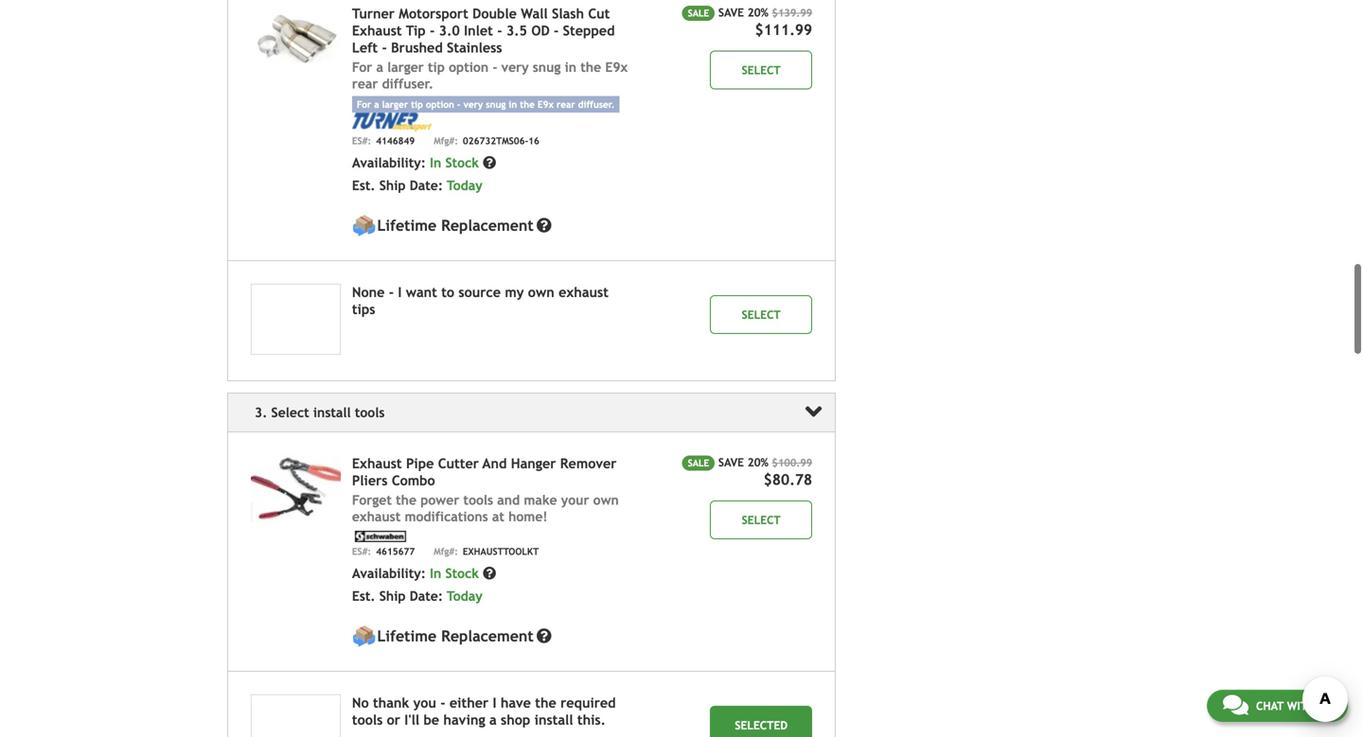 Task type: locate. For each thing, give the bounding box(es) containing it.
0 horizontal spatial diffuser.
[[382, 76, 434, 91]]

1 horizontal spatial in
[[565, 60, 577, 75]]

est. down schwaben 'image'
[[352, 589, 376, 604]]

2 est. ship date: today from the top
[[352, 589, 483, 604]]

exhaust
[[352, 23, 402, 38], [352, 456, 402, 472]]

0 horizontal spatial own
[[528, 285, 555, 300]]

0 vertical spatial lifetime replacement
[[377, 217, 534, 235]]

0 vertical spatial own
[[528, 285, 555, 300]]

0 vertical spatial sale
[[688, 8, 710, 19]]

exhaust
[[559, 285, 609, 300], [352, 509, 401, 525]]

0 vertical spatial est. ship date: today
[[352, 178, 483, 193]]

1 est. ship date: today from the top
[[352, 178, 483, 193]]

the down combo
[[396, 493, 417, 508]]

0 vertical spatial very
[[502, 60, 529, 75]]

2 availability: in stock from the top
[[352, 567, 483, 582]]

80.78
[[773, 472, 813, 489]]

0 horizontal spatial very
[[464, 99, 483, 110]]

option up "turner motorsport" image
[[426, 99, 454, 110]]

0 horizontal spatial in
[[509, 99, 517, 110]]

0 horizontal spatial tools
[[352, 713, 383, 728]]

est. ship date: today
[[352, 178, 483, 193], [352, 589, 483, 604]]

this product is lifetime replacement eligible image for bottommost question circle image
[[352, 625, 376, 649]]

2 exhaust from the top
[[352, 456, 402, 472]]

in up 026732tms06-16
[[509, 99, 517, 110]]

0 vertical spatial snug
[[533, 60, 561, 75]]

diffuser.
[[382, 76, 434, 91], [578, 99, 615, 110]]

2 save from the top
[[719, 456, 744, 469]]

power
[[421, 493, 460, 508]]

own right your
[[593, 493, 619, 508]]

exhaust inside none - i want to source my own exhaust tips
[[559, 285, 609, 300]]

1 vertical spatial larger
[[382, 99, 408, 110]]

turner motorsport image
[[352, 113, 432, 132]]

question circle image up install at the bottom of the page
[[537, 629, 552, 644]]

availability: in stock for question circle image to the top
[[352, 156, 483, 171]]

diffuser. down brushed
[[382, 76, 434, 91]]

replacement for bottommost question circle image
[[441, 628, 534, 646]]

20%
[[748, 6, 769, 19], [748, 456, 769, 469]]

0 horizontal spatial rear
[[352, 76, 378, 91]]

this product is lifetime replacement eligible image up no
[[352, 625, 376, 649]]

a
[[376, 60, 383, 75], [374, 99, 379, 110], [490, 713, 497, 728]]

and
[[483, 456, 507, 472]]

0 vertical spatial today
[[447, 178, 483, 193]]

source
[[459, 285, 501, 300]]

1 vertical spatial snug
[[486, 99, 506, 110]]

stepped
[[563, 23, 615, 38]]

today
[[447, 178, 483, 193], [447, 589, 483, 604]]

1 vertical spatial replacement
[[441, 628, 534, 646]]

3.0
[[439, 23, 460, 38]]

1 save from the top
[[719, 6, 744, 19]]

availability: in stock down 4146849
[[352, 156, 483, 171]]

2 20% from the top
[[748, 456, 769, 469]]

date: down 4146849
[[410, 178, 443, 193]]

20% for 111.99
[[748, 6, 769, 19]]

1 in from the top
[[430, 156, 442, 171]]

availability: in stock down 4615677 at the bottom left of page
[[352, 567, 483, 582]]

0 vertical spatial diffuser.
[[382, 76, 434, 91]]

you
[[413, 696, 436, 711]]

today down "exhausttoolkt"
[[447, 589, 483, 604]]

1 vertical spatial tools
[[352, 713, 383, 728]]

tools down no
[[352, 713, 383, 728]]

0 vertical spatial ship
[[380, 178, 406, 193]]

od
[[532, 23, 550, 38]]

tip down brushed
[[428, 60, 445, 75]]

very down 3.5
[[502, 60, 529, 75]]

save inside sale save 20% $100.99 80.78
[[719, 456, 744, 469]]

my
[[505, 285, 524, 300]]

wall
[[521, 6, 548, 21]]

0 vertical spatial 20%
[[748, 6, 769, 19]]

lifetime up thank
[[377, 628, 437, 646]]

1 lifetime replacement from the top
[[377, 217, 534, 235]]

this product is lifetime replacement eligible image
[[352, 214, 376, 238], [352, 625, 376, 649]]

1 vertical spatial sale
[[688, 458, 710, 469]]

0 vertical spatial save
[[719, 6, 744, 19]]

1 vertical spatial option
[[426, 99, 454, 110]]

exhaust down forget
[[352, 509, 401, 525]]

1 vertical spatial very
[[464, 99, 483, 110]]

none
[[352, 285, 385, 300]]

20% inside sale save 20% $100.99 80.78
[[748, 456, 769, 469]]

i inside "no thank you - either i have the required tools or i'll be having a shop install this."
[[493, 696, 497, 711]]

exhaust down turner at the top of page
[[352, 23, 402, 38]]

sale
[[688, 8, 710, 19], [688, 458, 710, 469]]

date: down 4615677 at the bottom left of page
[[410, 589, 443, 604]]

stock
[[446, 156, 479, 171], [446, 567, 479, 582]]

very up 026732tms06-
[[464, 99, 483, 110]]

save
[[719, 6, 744, 19], [719, 456, 744, 469]]

in down stepped
[[565, 60, 577, 75]]

replacement
[[441, 217, 534, 235], [441, 628, 534, 646]]

save for 111.99
[[719, 6, 744, 19]]

save for 80.78
[[719, 456, 744, 469]]

0 vertical spatial stock
[[446, 156, 479, 171]]

own inside 'exhaust pipe cutter and hanger remover pliers combo forget the power tools and make your own exhaust modifications at home!'
[[593, 493, 619, 508]]

availability:
[[352, 156, 426, 171], [352, 567, 426, 582]]

diffuser. down stepped
[[578, 99, 615, 110]]

1 horizontal spatial tools
[[464, 493, 493, 508]]

1 horizontal spatial e9x
[[605, 60, 628, 75]]

2 est. from the top
[[352, 589, 376, 604]]

1 est. from the top
[[352, 178, 376, 193]]

double
[[473, 6, 517, 21]]

the inside 'exhaust pipe cutter and hanger remover pliers combo forget the power tools and make your own exhaust modifications at home!'
[[396, 493, 417, 508]]

option down stainless
[[449, 60, 489, 75]]

-
[[430, 23, 435, 38], [497, 23, 502, 38], [554, 23, 559, 38], [382, 40, 387, 55], [493, 60, 498, 75], [457, 99, 461, 110], [389, 285, 394, 300], [441, 696, 446, 711]]

lifetime replacement up either
[[377, 628, 534, 646]]

a left shop
[[490, 713, 497, 728]]

replacement up source
[[441, 217, 534, 235]]

i left the "want"
[[398, 285, 402, 300]]

0 vertical spatial exhaust
[[559, 285, 609, 300]]

1 vertical spatial save
[[719, 456, 744, 469]]

0 vertical spatial lifetime
[[377, 217, 437, 235]]

20% inside sale save 20% $139.99 111.99
[[748, 6, 769, 19]]

own right my
[[528, 285, 555, 300]]

inlet
[[464, 23, 493, 38]]

0 vertical spatial replacement
[[441, 217, 534, 235]]

2 lifetime from the top
[[377, 628, 437, 646]]

est. ship date: today down 4146849
[[352, 178, 483, 193]]

1 vertical spatial this product is lifetime replacement eligible image
[[352, 625, 376, 649]]

sale inside sale save 20% $100.99 80.78
[[688, 458, 710, 469]]

0 horizontal spatial tip
[[411, 99, 423, 110]]

want
[[406, 285, 437, 300]]

none - i want to source my own exhaust tips
[[352, 285, 609, 317]]

0 vertical spatial exhaust
[[352, 23, 402, 38]]

20% left $139.99 on the right top of page
[[748, 6, 769, 19]]

1 vertical spatial today
[[447, 589, 483, 604]]

shop
[[501, 713, 531, 728]]

2 in from the top
[[430, 567, 442, 582]]

i left have
[[493, 696, 497, 711]]

est. down "turner motorsport" image
[[352, 178, 376, 193]]

larger up "turner motorsport" image
[[382, 99, 408, 110]]

0 horizontal spatial snug
[[486, 99, 506, 110]]

1 vertical spatial est. ship date: today
[[352, 589, 483, 604]]

for down left
[[352, 60, 372, 75]]

1 vertical spatial lifetime replacement
[[377, 628, 534, 646]]

option
[[449, 60, 489, 75], [426, 99, 454, 110]]

sale save 20% $139.99 111.99
[[688, 6, 813, 38]]

turner motorsport double wall slash cut exhaust tip - 3.0 inlet - 3.5 od - stepped left - brushed stainless for a larger tip option - very snug in the e9x rear diffuser. for a larger tip option - very snug in the e9x rear diffuser.
[[352, 6, 628, 110]]

lifetime
[[377, 217, 437, 235], [377, 628, 437, 646]]

e9x up 16
[[538, 99, 554, 110]]

stock for question circle icon
[[446, 567, 479, 582]]

availability: down 4146849
[[352, 156, 426, 171]]

16
[[529, 136, 540, 147]]

replacement down question circle icon
[[441, 628, 534, 646]]

a down left
[[376, 60, 383, 75]]

026732tms06-
[[463, 136, 529, 147]]

1 horizontal spatial diffuser.
[[578, 99, 615, 110]]

2 stock from the top
[[446, 567, 479, 582]]

ship
[[380, 178, 406, 193], [380, 589, 406, 604]]

1 date: from the top
[[410, 178, 443, 193]]

in down "turner motorsport" image
[[430, 156, 442, 171]]

exhaust inside 'exhaust pipe cutter and hanger remover pliers combo forget the power tools and make your own exhaust modifications at home!'
[[352, 509, 401, 525]]

the down stepped
[[581, 60, 601, 75]]

no thank you - either i have the required tools or i'll be having a shop install this.
[[352, 696, 616, 728]]

2 availability: from the top
[[352, 567, 426, 582]]

1 vertical spatial rear
[[557, 99, 575, 110]]

1 vertical spatial ship
[[380, 589, 406, 604]]

sale left $139.99 on the right top of page
[[688, 8, 710, 19]]

question circle image down 16
[[537, 218, 552, 233]]

at
[[492, 509, 505, 525]]

1 sale from the top
[[688, 8, 710, 19]]

snug down od
[[533, 60, 561, 75]]

rear down stepped
[[557, 99, 575, 110]]

026732tms06-16
[[463, 136, 540, 147]]

this product is lifetime replacement eligible image up none
[[352, 214, 376, 238]]

20% left $100.99
[[748, 456, 769, 469]]

0 vertical spatial i
[[398, 285, 402, 300]]

2 today from the top
[[447, 589, 483, 604]]

1 vertical spatial exhaust
[[352, 509, 401, 525]]

0 vertical spatial date:
[[410, 178, 443, 193]]

a inside "no thank you - either i have the required tools or i'll be having a shop install this."
[[490, 713, 497, 728]]

in for question circle image to the top
[[430, 156, 442, 171]]

1 vertical spatial 20%
[[748, 456, 769, 469]]

1 horizontal spatial tip
[[428, 60, 445, 75]]

in
[[565, 60, 577, 75], [509, 99, 517, 110]]

lifetime replacement up to
[[377, 217, 534, 235]]

a up "turner motorsport" image
[[374, 99, 379, 110]]

1 vertical spatial stock
[[446, 567, 479, 582]]

1 vertical spatial own
[[593, 493, 619, 508]]

1 today from the top
[[447, 178, 483, 193]]

in left question circle icon
[[430, 567, 442, 582]]

your
[[561, 493, 589, 508]]

1 stock from the top
[[446, 156, 479, 171]]

est. ship date: today for question circle icon
[[352, 589, 483, 604]]

own
[[528, 285, 555, 300], [593, 493, 619, 508]]

today down 026732tms06-
[[447, 178, 483, 193]]

tip up "turner motorsport" image
[[411, 99, 423, 110]]

pipe
[[406, 456, 434, 472]]

1 replacement from the top
[[441, 217, 534, 235]]

2 vertical spatial a
[[490, 713, 497, 728]]

1 horizontal spatial rear
[[557, 99, 575, 110]]

lifetime up the "want"
[[377, 217, 437, 235]]

hanger
[[511, 456, 556, 472]]

est.
[[352, 178, 376, 193], [352, 589, 376, 604]]

lifetime replacement
[[377, 217, 534, 235], [377, 628, 534, 646]]

0 vertical spatial larger
[[387, 60, 424, 75]]

1 vertical spatial exhaust
[[352, 456, 402, 472]]

1 vertical spatial diffuser.
[[578, 99, 615, 110]]

lifetime for bottommost question circle image this product is lifetime replacement eligible image
[[377, 628, 437, 646]]

sale left $100.99
[[688, 458, 710, 469]]

exhaust inside the turner motorsport double wall slash cut exhaust tip - 3.0 inlet - 3.5 od - stepped left - brushed stainless for a larger tip option - very snug in the e9x rear diffuser. for a larger tip option - very snug in the e9x rear diffuser.
[[352, 23, 402, 38]]

4615677
[[376, 547, 415, 558]]

2 sale from the top
[[688, 458, 710, 469]]

stock down 026732tms06-
[[446, 156, 479, 171]]

snug
[[533, 60, 561, 75], [486, 99, 506, 110]]

date:
[[410, 178, 443, 193], [410, 589, 443, 604]]

snug up 026732tms06-
[[486, 99, 506, 110]]

save left $139.99 on the right top of page
[[719, 6, 744, 19]]

0 vertical spatial this product is lifetime replacement eligible image
[[352, 214, 376, 238]]

0 vertical spatial availability:
[[352, 156, 426, 171]]

larger
[[387, 60, 424, 75], [382, 99, 408, 110]]

0 vertical spatial in
[[430, 156, 442, 171]]

exhaust right my
[[559, 285, 609, 300]]

the
[[581, 60, 601, 75], [520, 99, 535, 110], [396, 493, 417, 508], [535, 696, 557, 711]]

1 vertical spatial availability: in stock
[[352, 567, 483, 582]]

1 vertical spatial est.
[[352, 589, 376, 604]]

1 lifetime from the top
[[377, 217, 437, 235]]

1 vertical spatial i
[[493, 696, 497, 711]]

install
[[535, 713, 573, 728]]

1 vertical spatial date:
[[410, 589, 443, 604]]

for
[[352, 60, 372, 75], [357, 99, 371, 110]]

1 vertical spatial in
[[430, 567, 442, 582]]

1 exhaust from the top
[[352, 23, 402, 38]]

tip
[[428, 60, 445, 75], [411, 99, 423, 110]]

1 availability: in stock from the top
[[352, 156, 483, 171]]

rear down left
[[352, 76, 378, 91]]

1 vertical spatial availability:
[[352, 567, 426, 582]]

save left $100.99
[[719, 456, 744, 469]]

in
[[430, 156, 442, 171], [430, 567, 442, 582]]

the up install at the bottom of the page
[[535, 696, 557, 711]]

2 this product is lifetime replacement eligible image from the top
[[352, 625, 376, 649]]

1 horizontal spatial own
[[593, 493, 619, 508]]

0 horizontal spatial e9x
[[538, 99, 554, 110]]

have
[[501, 696, 531, 711]]

est. ship date: today down 4615677 at the bottom left of page
[[352, 589, 483, 604]]

the up 16
[[520, 99, 535, 110]]

for up "turner motorsport" image
[[357, 99, 371, 110]]

thank
[[373, 696, 409, 711]]

larger down brushed
[[387, 60, 424, 75]]

with
[[1288, 700, 1315, 713]]

availability: in stock
[[352, 156, 483, 171], [352, 567, 483, 582]]

1 20% from the top
[[748, 6, 769, 19]]

tools inside "no thank you - either i have the required tools or i'll be having a shop install this."
[[352, 713, 383, 728]]

1 horizontal spatial exhaust
[[559, 285, 609, 300]]

question circle image down 026732tms06-
[[483, 156, 496, 170]]

very
[[502, 60, 529, 75], [464, 99, 483, 110]]

sale inside sale save 20% $139.99 111.99
[[688, 8, 710, 19]]

e9x
[[605, 60, 628, 75], [538, 99, 554, 110]]

e9x down stepped
[[605, 60, 628, 75]]

1 this product is lifetime replacement eligible image from the top
[[352, 214, 376, 238]]

i
[[398, 285, 402, 300], [493, 696, 497, 711]]

0 horizontal spatial i
[[398, 285, 402, 300]]

i inside none - i want to source my own exhaust tips
[[398, 285, 402, 300]]

0 vertical spatial est.
[[352, 178, 376, 193]]

2 date: from the top
[[410, 589, 443, 604]]

1 vertical spatial a
[[374, 99, 379, 110]]

2 replacement from the top
[[441, 628, 534, 646]]

0 horizontal spatial exhaust
[[352, 509, 401, 525]]

stock left question circle icon
[[446, 567, 479, 582]]

0 vertical spatial e9x
[[605, 60, 628, 75]]

4146849
[[376, 136, 415, 147]]

availability: down 4615677 at the bottom left of page
[[352, 567, 426, 582]]

tools up at
[[464, 493, 493, 508]]

question circle image
[[483, 156, 496, 170], [537, 218, 552, 233], [537, 629, 552, 644]]

1 horizontal spatial i
[[493, 696, 497, 711]]

or
[[387, 713, 401, 728]]

save inside sale save 20% $139.99 111.99
[[719, 6, 744, 19]]

ship down 4615677 at the bottom left of page
[[380, 589, 406, 604]]

exhaust up pliers
[[352, 456, 402, 472]]

in for question circle icon
[[430, 567, 442, 582]]

i'll
[[405, 713, 420, 728]]

2 ship from the top
[[380, 589, 406, 604]]

0 vertical spatial availability: in stock
[[352, 156, 483, 171]]

1 vertical spatial lifetime
[[377, 628, 437, 646]]

ship down 4146849
[[380, 178, 406, 193]]

sale for 111.99
[[688, 8, 710, 19]]

- inside none - i want to source my own exhaust tips
[[389, 285, 394, 300]]

0 vertical spatial tools
[[464, 493, 493, 508]]



Task type: describe. For each thing, give the bounding box(es) containing it.
$139.99
[[772, 7, 813, 19]]

remover
[[560, 456, 617, 472]]

1 ship from the top
[[380, 178, 406, 193]]

availability: in stock for question circle icon
[[352, 567, 483, 582]]

chat
[[1257, 700, 1284, 713]]

pliers
[[352, 473, 388, 489]]

slash
[[552, 6, 584, 21]]

cutter
[[438, 456, 479, 472]]

2 vertical spatial question circle image
[[537, 629, 552, 644]]

sale save 20% $100.99 80.78
[[688, 456, 813, 489]]

1 vertical spatial e9x
[[538, 99, 554, 110]]

1 vertical spatial tip
[[411, 99, 423, 110]]

left
[[352, 40, 378, 55]]

forget
[[352, 493, 392, 508]]

tip
[[406, 23, 426, 38]]

2 lifetime replacement from the top
[[377, 628, 534, 646]]

and
[[497, 493, 520, 508]]

1 horizontal spatial snug
[[533, 60, 561, 75]]

chat with us
[[1257, 700, 1332, 713]]

angle down image
[[806, 399, 822, 425]]

exhausttoolkt
[[463, 547, 539, 558]]

brushed
[[391, 40, 443, 55]]

comments image
[[1223, 694, 1249, 717]]

stock for question circle image to the top
[[446, 156, 479, 171]]

$100.99
[[772, 457, 813, 469]]

- inside "no thank you - either i have the required tools or i'll be having a shop install this."
[[441, 696, 446, 711]]

chat with us link
[[1207, 690, 1348, 723]]

0 vertical spatial for
[[352, 60, 372, 75]]

0 vertical spatial question circle image
[[483, 156, 496, 170]]

0 vertical spatial a
[[376, 60, 383, 75]]

replacement for question circle image to the middle
[[441, 217, 534, 235]]

having
[[444, 713, 486, 728]]

us
[[1319, 700, 1332, 713]]

this product is lifetime replacement eligible image for question circle image to the middle
[[352, 214, 376, 238]]

combo
[[392, 473, 435, 489]]

either
[[450, 696, 489, 711]]

tips
[[352, 302, 375, 317]]

lifetime for this product is lifetime replacement eligible image associated with question circle image to the middle
[[377, 217, 437, 235]]

stainless
[[447, 40, 502, 55]]

schwaben image
[[352, 531, 409, 543]]

modifications
[[405, 509, 488, 525]]

no
[[352, 696, 369, 711]]

0 vertical spatial in
[[565, 60, 577, 75]]

0 vertical spatial option
[[449, 60, 489, 75]]

est. ship date: today for question circle image to the top
[[352, 178, 483, 193]]

111.99
[[764, 21, 813, 38]]

cut
[[588, 6, 610, 21]]

1 availability: from the top
[[352, 156, 426, 171]]

the inside "no thank you - either i have the required tools or i'll be having a shop install this."
[[535, 696, 557, 711]]

make
[[524, 493, 557, 508]]

1 vertical spatial for
[[357, 99, 371, 110]]

home!
[[509, 509, 548, 525]]

tools inside 'exhaust pipe cutter and hanger remover pliers combo forget the power tools and make your own exhaust modifications at home!'
[[464, 493, 493, 508]]

be
[[424, 713, 439, 728]]

this.
[[578, 713, 606, 728]]

turner
[[352, 6, 395, 21]]

motorsport
[[399, 6, 469, 21]]

3.5
[[506, 23, 527, 38]]

required
[[561, 696, 616, 711]]

exhaust pipe cutter and hanger remover pliers combo forget the power tools and make your own exhaust modifications at home!
[[352, 456, 619, 525]]

0 vertical spatial tip
[[428, 60, 445, 75]]

20% for 80.78
[[748, 456, 769, 469]]

exhaust inside 'exhaust pipe cutter and hanger remover pliers combo forget the power tools and make your own exhaust modifications at home!'
[[352, 456, 402, 472]]

question circle image
[[483, 567, 496, 581]]

to
[[441, 285, 455, 300]]

1 vertical spatial question circle image
[[537, 218, 552, 233]]

1 vertical spatial in
[[509, 99, 517, 110]]

sale for 80.78
[[688, 458, 710, 469]]

own inside none - i want to source my own exhaust tips
[[528, 285, 555, 300]]

0 vertical spatial rear
[[352, 76, 378, 91]]

1 horizontal spatial very
[[502, 60, 529, 75]]



Task type: vqa. For each thing, say whether or not it's contained in the screenshot.
Mercedes Benz Coolant & Antifreeze image
no



